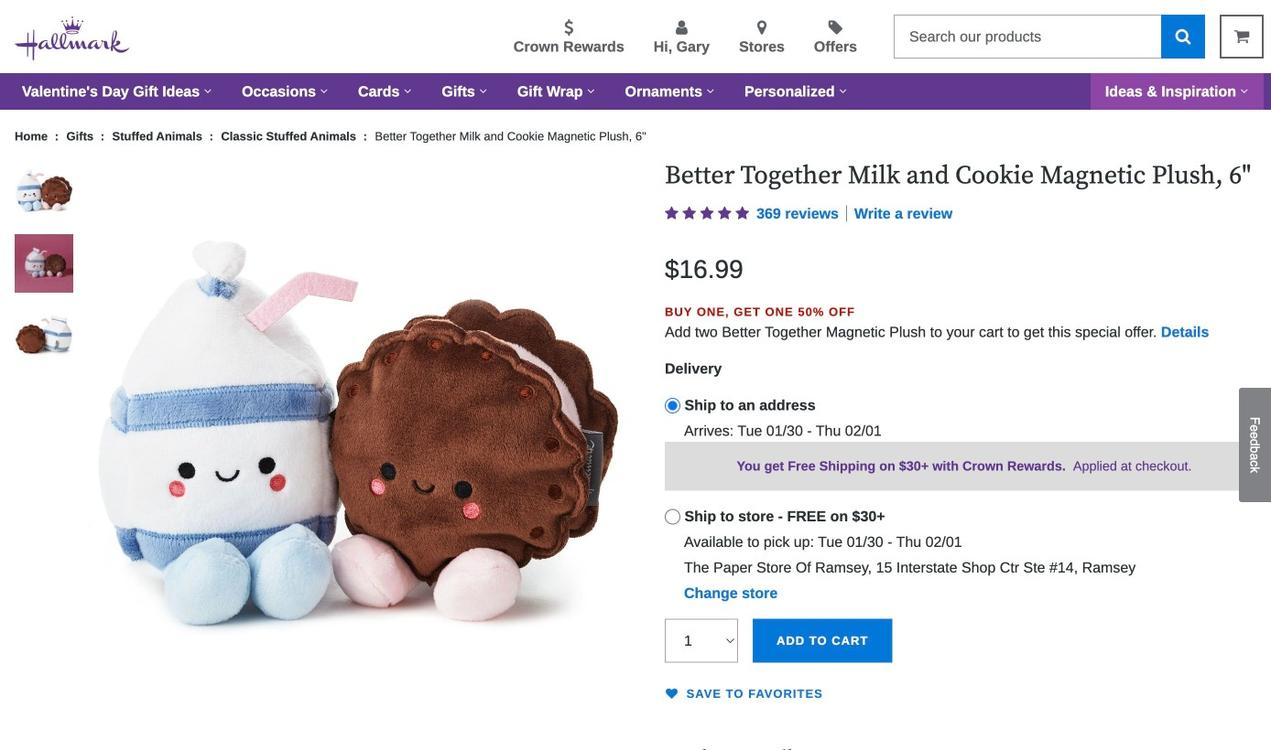 Task type: vqa. For each thing, say whether or not it's contained in the screenshot.
option group corresponding to "DELIVERY OPTIONS" element for Baby Bunny Lovey Blanket, , Large image
no



Task type: describe. For each thing, give the bounding box(es) containing it.
3 icon image from the left
[[700, 207, 714, 221]]

2 icon image from the left
[[683, 207, 696, 221]]

4 icon image from the left
[[718, 207, 732, 221]]

heart image
[[665, 689, 682, 701]]

search image
[[1176, 28, 1191, 44]]



Task type: locate. For each thing, give the bounding box(es) containing it.
banner
[[0, 0, 1271, 110]]

Search our products search field
[[894, 15, 1161, 59]]

None search field
[[894, 15, 1205, 59]]

None radio
[[665, 510, 680, 525]]

shopping cart image
[[1234, 28, 1250, 44]]

5 icon image from the left
[[736, 207, 749, 221]]

better together milk and cookie magnetic plush, 6" image
[[15, 161, 73, 220], [88, 161, 628, 702], [15, 234, 73, 293], [15, 308, 73, 366]]

1 icon image from the left
[[665, 207, 679, 221]]

icon image
[[665, 207, 679, 221], [683, 207, 696, 221], [700, 207, 714, 221], [718, 207, 732, 221], [736, 207, 749, 221]]

region
[[7, 161, 1264, 751]]

None radio
[[665, 398, 680, 414]]

menu
[[159, 16, 879, 58]]

menu bar
[[7, 73, 1264, 110]]

hallmark image
[[15, 16, 130, 60]]



